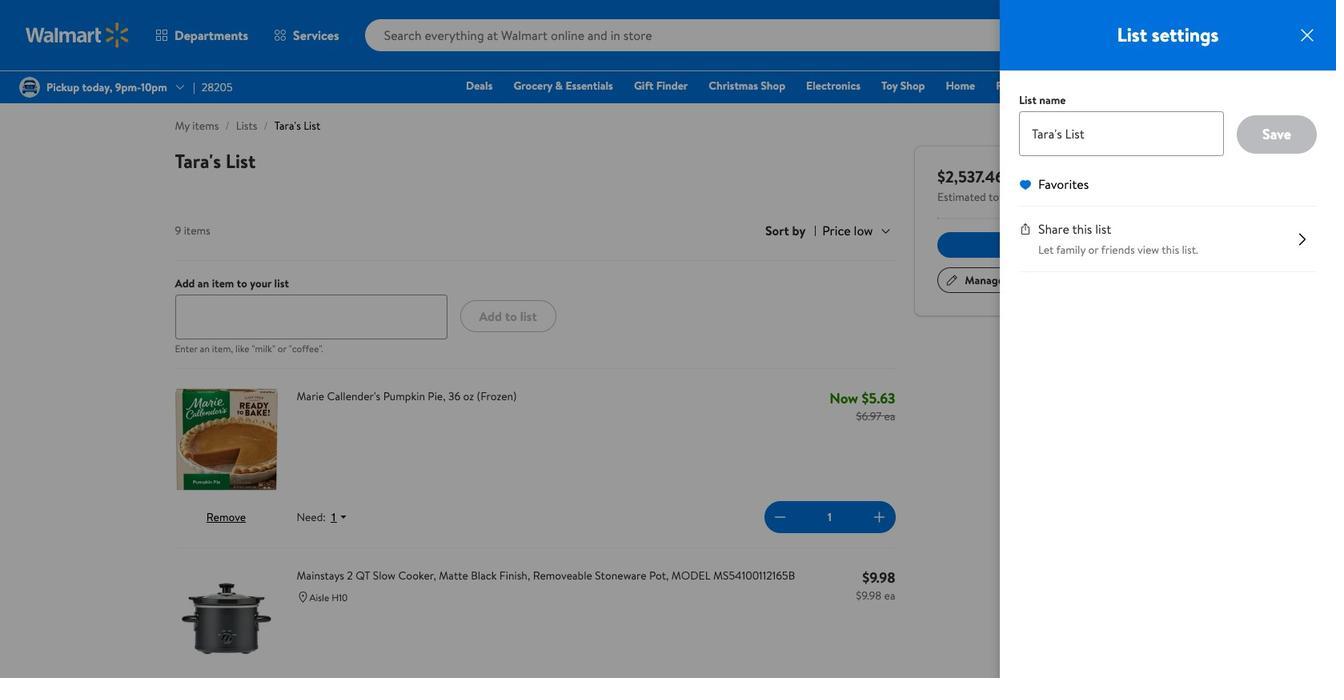 Task type: locate. For each thing, give the bounding box(es) containing it.
gift finder
[[634, 78, 688, 94]]

shop right christmas
[[761, 78, 785, 94]]

/ right lists "link"
[[264, 118, 268, 134]]

sort
[[765, 222, 789, 240]]

1 vertical spatial or
[[278, 342, 287, 356]]

lists
[[236, 118, 257, 134]]

2 ea from the top
[[884, 588, 895, 604]]

items right manage
[[1006, 272, 1033, 288]]

shop right toy
[[900, 78, 925, 94]]

items right my
[[192, 118, 219, 134]]

list inside 'share this list let family or friends view this list.'
[[1095, 220, 1111, 238]]

0 horizontal spatial to
[[237, 276, 247, 292]]

Search search field
[[365, 19, 1065, 51]]

ea down increase quantity marie callender's pumpkin pie, 36 oz (frozen), current quantity 1 icon
[[884, 588, 895, 604]]

to inside add to list button
[[505, 308, 517, 325]]

2 horizontal spatial list
[[1095, 220, 1111, 238]]

marie callender's pumpkin pie, 36 oz (frozen) link
[[297, 389, 826, 405]]

shop for toy shop
[[900, 78, 925, 94]]

home link
[[939, 77, 982, 94]]

item,
[[212, 342, 233, 356]]

list settings
[[1117, 21, 1219, 48]]

gift finder link
[[627, 77, 695, 94]]

an for add
[[198, 276, 209, 292]]

1 ea from the top
[[884, 409, 895, 425]]

$705.60
[[1285, 39, 1312, 50]]

item
[[212, 276, 234, 292]]

2 horizontal spatial add
[[1003, 237, 1023, 253]]

or
[[1088, 242, 1099, 258], [278, 342, 287, 356]]

ea
[[884, 409, 895, 425], [884, 588, 895, 604]]

removeable
[[533, 568, 592, 584]]

list settings dialog
[[1000, 0, 1336, 678]]

0 vertical spatial tara's
[[274, 118, 301, 134]]

items right 9
[[184, 223, 210, 239]]

list inside button
[[520, 308, 537, 325]]

view
[[1138, 242, 1159, 258]]

let
[[1038, 242, 1054, 258]]

add
[[1003, 237, 1023, 253], [175, 276, 195, 292], [479, 308, 502, 325]]

1 shop from the left
[[761, 78, 785, 94]]

or right "milk"
[[278, 342, 287, 356]]

tara's list
[[175, 147, 256, 175]]

an left the item,
[[200, 342, 210, 356]]

shop inside the 'toy shop' link
[[900, 78, 925, 94]]

home
[[946, 78, 975, 94]]

0 horizontal spatial tara's
[[175, 147, 221, 175]]

0 horizontal spatial or
[[278, 342, 287, 356]]

0 vertical spatial to
[[1040, 237, 1050, 253]]

0 vertical spatial this
[[1072, 220, 1092, 238]]

2 vertical spatial to
[[505, 308, 517, 325]]

0 vertical spatial or
[[1088, 242, 1099, 258]]

2
[[347, 568, 353, 584]]

add inside add to list button
[[479, 308, 502, 325]]

your
[[250, 276, 272, 292]]

1 horizontal spatial /
[[264, 118, 268, 134]]

$5.63
[[862, 389, 895, 409]]

manage
[[965, 272, 1003, 288]]

0 vertical spatial ea
[[884, 409, 895, 425]]

list down lists "link"
[[226, 147, 256, 175]]

this left "list."
[[1162, 242, 1179, 258]]

1 vertical spatial ea
[[884, 588, 895, 604]]

add for add to list
[[479, 308, 502, 325]]

0 horizontal spatial add
[[175, 276, 195, 292]]

toy
[[881, 78, 898, 94]]

1 vertical spatial an
[[200, 342, 210, 356]]

2 horizontal spatial to
[[1040, 237, 1050, 253]]

finish,
[[499, 568, 530, 584]]

0 horizontal spatial shop
[[761, 78, 785, 94]]

mainstays 2 qt slow cooker, matte black finish, removeable stoneware pot, model ms54100112165b link
[[297, 568, 836, 585]]

shop
[[761, 78, 785, 94], [900, 78, 925, 94]]

2 vertical spatial list
[[520, 308, 537, 325]]

/ left lists
[[225, 118, 230, 134]]

items for manage
[[1006, 272, 1033, 288]]

list for add
[[520, 308, 537, 325]]

or for list
[[1088, 242, 1099, 258]]

0 horizontal spatial list
[[274, 276, 289, 292]]

1 vertical spatial items
[[184, 223, 210, 239]]

tara's down my items link
[[175, 147, 221, 175]]

an for enter
[[200, 342, 210, 356]]

to
[[1040, 237, 1050, 253], [237, 276, 247, 292], [505, 308, 517, 325]]

2 shop from the left
[[900, 78, 925, 94]]

$2,537.46
[[937, 166, 1004, 187]]

17
[[1301, 17, 1309, 31]]

0 horizontal spatial this
[[1072, 220, 1092, 238]]

total
[[988, 189, 1011, 205]]

pie,
[[428, 389, 446, 405]]

add for add all to cart
[[1003, 237, 1023, 253]]

1 horizontal spatial tara's
[[274, 118, 301, 134]]

or right family
[[1088, 242, 1099, 258]]

$9.98
[[862, 568, 895, 588], [856, 588, 882, 604]]

0 vertical spatial items
[[192, 118, 219, 134]]

an left item
[[198, 276, 209, 292]]

christmas shop link
[[702, 77, 793, 94]]

tara's right lists
[[274, 118, 301, 134]]

2 vertical spatial add
[[479, 308, 502, 325]]

ea right $6.97
[[884, 409, 895, 425]]

cooker,
[[398, 568, 436, 584]]

1 horizontal spatial shop
[[900, 78, 925, 94]]

close dialog image
[[1298, 26, 1317, 45]]

0 vertical spatial an
[[198, 276, 209, 292]]

enter
[[175, 342, 198, 356]]

or inside 'share this list let family or friends view this list.'
[[1088, 242, 1099, 258]]

slow
[[373, 568, 396, 584]]

friends
[[1101, 242, 1135, 258]]

0 vertical spatial add
[[1003, 237, 1023, 253]]

items inside button
[[1006, 272, 1033, 288]]

1 vertical spatial this
[[1162, 242, 1179, 258]]

list name
[[1019, 92, 1066, 108]]

1 horizontal spatial or
[[1088, 242, 1099, 258]]

shop inside christmas shop link
[[761, 78, 785, 94]]

"coffee".
[[289, 342, 323, 356]]

1 / from the left
[[225, 118, 230, 134]]

(frozen)
[[477, 389, 517, 405]]

mainstays 2 qt slow cooker, matte black finish, removeable stoneware pot, model ms54100112165b
[[297, 568, 795, 584]]

1 vertical spatial list
[[274, 276, 289, 292]]

0 horizontal spatial /
[[225, 118, 230, 134]]

items
[[192, 118, 219, 134], [184, 223, 210, 239], [1006, 272, 1033, 288]]

items for 9
[[184, 223, 210, 239]]

1 horizontal spatial this
[[1162, 242, 1179, 258]]

2 vertical spatial items
[[1006, 272, 1033, 288]]

add inside add all to cart 'button'
[[1003, 237, 1023, 253]]

grocery & essentials link
[[506, 77, 620, 94]]

1 vertical spatial tara's
[[175, 147, 221, 175]]

1 horizontal spatial add
[[479, 308, 502, 325]]

/
[[225, 118, 230, 134], [264, 118, 268, 134]]

all
[[1026, 237, 1037, 253]]

ms54100112165b
[[713, 568, 795, 584]]

Add an item to your list text field
[[175, 295, 447, 340]]

1 vertical spatial add
[[175, 276, 195, 292]]

36
[[448, 389, 461, 405]]

list
[[1117, 21, 1147, 48], [1019, 92, 1037, 108], [304, 118, 320, 134], [226, 147, 256, 175]]

1 horizontal spatial list
[[520, 308, 537, 325]]

favorites
[[1038, 175, 1089, 193]]

0 vertical spatial list
[[1095, 220, 1111, 238]]

grocery & essentials
[[513, 78, 613, 94]]

family
[[1056, 242, 1086, 258]]

list left name
[[1019, 92, 1037, 108]]

deals link
[[459, 77, 500, 94]]

settings button
[[1048, 267, 1139, 293]]

marie callender's pumpkin pie, 36 oz (frozen)
[[297, 389, 517, 405]]

enter an item, like "milk" or "coffee".
[[175, 342, 323, 356]]

settings
[[1082, 272, 1123, 288]]

Walmart Site-Wide search field
[[365, 19, 1065, 51]]

tara's
[[274, 118, 301, 134], [175, 147, 221, 175]]

model
[[671, 568, 711, 584]]

this up family
[[1072, 220, 1092, 238]]

decrease quantity marie callender's pumpkin pie, 36 oz (frozen), current quantity 1 image
[[771, 508, 790, 527]]

1 horizontal spatial to
[[505, 308, 517, 325]]



Task type: describe. For each thing, give the bounding box(es) containing it.
my items / lists / tara's list
[[175, 118, 320, 134]]

add to list button
[[460, 301, 556, 333]]

save
[[1262, 124, 1291, 144]]

matte
[[439, 568, 468, 584]]

walmart image
[[26, 22, 130, 48]]

manage items
[[965, 272, 1033, 288]]

pot,
[[649, 568, 669, 584]]

deals
[[466, 78, 493, 94]]

black
[[471, 568, 497, 584]]

settings
[[1152, 21, 1219, 48]]

or for item,
[[278, 342, 287, 356]]

"milk"
[[252, 342, 275, 356]]

2 / from the left
[[264, 118, 268, 134]]

add to list
[[479, 308, 537, 325]]

finder
[[656, 78, 688, 94]]

electronics
[[806, 78, 861, 94]]

my
[[175, 118, 190, 134]]

essentials
[[566, 78, 613, 94]]

qt
[[356, 568, 370, 584]]

fashion
[[996, 78, 1033, 94]]

now $5.63 $6.97 ea
[[830, 389, 895, 425]]

pumpkin
[[383, 389, 425, 405]]

add an item to your list
[[175, 276, 289, 292]]

ea inside now $5.63 $6.97 ea
[[884, 409, 895, 425]]

remove
[[206, 509, 246, 525]]

list right lists
[[304, 118, 320, 134]]

estimated
[[937, 189, 986, 205]]

increase quantity marie callender's pumpkin pie, 36 oz (frozen), current quantity 1 image
[[870, 508, 889, 527]]

9
[[175, 223, 181, 239]]

electronics link
[[799, 77, 868, 94]]

List name text field
[[1019, 111, 1224, 156]]

$9.98 $9.98 ea
[[856, 568, 895, 604]]

list left settings
[[1117, 21, 1147, 48]]

stoneware
[[595, 568, 646, 584]]

items for my
[[192, 118, 219, 134]]

need:
[[297, 509, 326, 525]]

1 vertical spatial to
[[237, 276, 247, 292]]

now
[[830, 389, 858, 409]]

h10
[[332, 591, 348, 605]]

remove button
[[206, 509, 246, 525]]

save button
[[1237, 115, 1317, 154]]

lists link
[[236, 118, 257, 134]]

ea inside $9.98 $9.98 ea
[[884, 588, 895, 604]]

name
[[1039, 92, 1066, 108]]

share
[[1038, 220, 1069, 238]]

cart
[[1053, 237, 1073, 253]]

$2,537.46 estimated total
[[937, 166, 1011, 205]]

oz
[[463, 389, 474, 405]]

grocery
[[513, 78, 553, 94]]

like
[[235, 342, 249, 356]]

mainstays
[[297, 568, 344, 584]]

manage items button
[[937, 267, 1041, 293]]

my items link
[[175, 118, 219, 134]]

to inside add all to cart 'button'
[[1040, 237, 1050, 253]]

list for share
[[1095, 220, 1111, 238]]

gift
[[634, 78, 654, 94]]

sort by
[[765, 222, 806, 240]]

marie
[[297, 389, 324, 405]]

shop for christmas shop
[[761, 78, 785, 94]]

toy shop
[[881, 78, 925, 94]]

christmas
[[709, 78, 758, 94]]

add all to cart
[[1003, 237, 1073, 253]]

aisle
[[309, 591, 329, 605]]

christmas shop
[[709, 78, 785, 94]]

9 items
[[175, 223, 210, 239]]

share this list let family or friends view this list.
[[1038, 220, 1198, 258]]

$6.97
[[856, 409, 882, 425]]

tara's list link
[[274, 118, 320, 134]]

1
[[828, 509, 832, 525]]

aisle h10
[[309, 591, 348, 605]]

&
[[555, 78, 563, 94]]

callender's
[[327, 389, 380, 405]]

add for add an item to your list
[[175, 276, 195, 292]]

fashion link
[[989, 77, 1040, 94]]

toy shop link
[[874, 77, 932, 94]]



Task type: vqa. For each thing, say whether or not it's contained in the screenshot.
location.
no



